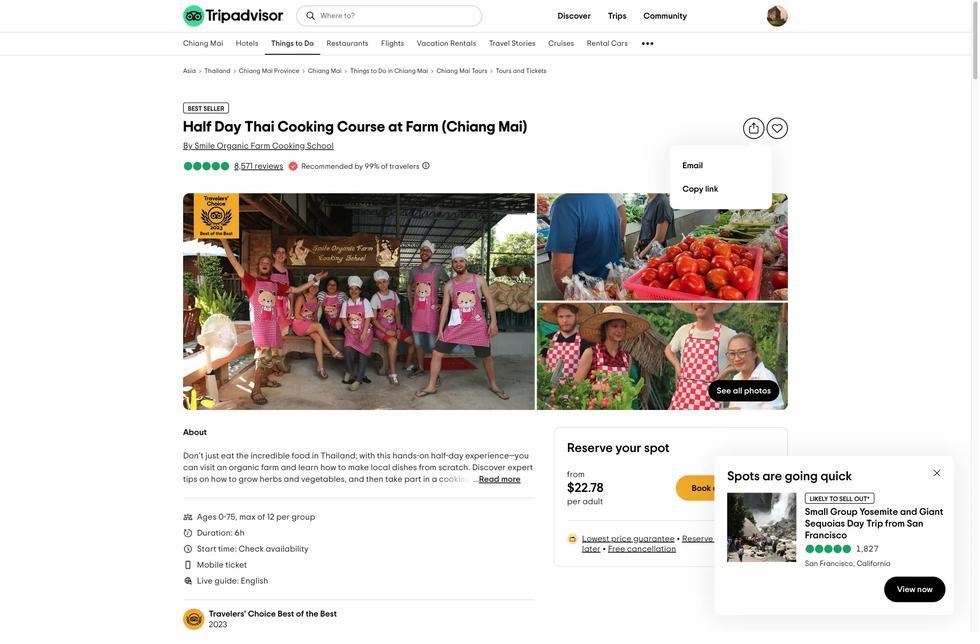 Task type: locate. For each thing, give the bounding box(es) containing it.
photos
[[745, 387, 771, 395]]

discover
[[558, 12, 591, 20], [472, 463, 506, 472]]

1 horizontal spatial day
[[848, 519, 865, 528]]

quick
[[821, 470, 853, 483]]

to down the flights link
[[371, 68, 377, 74]]

1 vertical spatial in
[[312, 452, 319, 460]]

1 vertical spatial things
[[350, 68, 370, 74]]

1 vertical spatial can
[[183, 487, 198, 495]]

time:
[[218, 545, 237, 553]]

1 vertical spatial cooking
[[272, 142, 305, 150]]

to down "thailand;"
[[338, 463, 346, 472]]

profile picture image
[[767, 5, 788, 27]]

restaurants link
[[320, 32, 375, 55]]

0 horizontal spatial chiang mai
[[183, 40, 223, 47]]

menu
[[670, 145, 772, 209]]

do inside "link"
[[379, 68, 387, 74]]

make
[[348, 463, 369, 472], [200, 487, 221, 495]]

do down the flights at top
[[379, 68, 387, 74]]

1 vertical spatial farm
[[251, 142, 270, 150]]

1 vertical spatial reserve
[[683, 535, 714, 543]]

in up fry,
[[423, 475, 430, 484]]

vacation rentals
[[417, 40, 476, 47]]

from
[[419, 463, 437, 472], [568, 470, 585, 479], [886, 519, 905, 528]]

1 horizontal spatial the
[[306, 610, 319, 618]]

availability
[[266, 545, 309, 553]]

chiang right the province
[[308, 68, 330, 74]]

$22.78
[[568, 482, 604, 495]]

1 vertical spatial now
[[918, 585, 933, 594]]

1 horizontal spatial make
[[348, 463, 369, 472]]

in up the learn
[[312, 452, 319, 460]]

0 vertical spatial chiang mai
[[183, 40, 223, 47]]

take
[[386, 475, 403, 484]]

of down herbs
[[259, 487, 267, 495]]

how down an
[[211, 475, 227, 484]]

0 vertical spatial a
[[432, 475, 437, 484]]

the up organic on the left bottom of the page
[[236, 452, 249, 460]]

farm
[[406, 119, 439, 134], [251, 142, 270, 150]]

share image
[[748, 122, 761, 135]]

8,571 reviews link
[[183, 160, 283, 172]]

all
[[733, 387, 743, 395]]

start time: check availability
[[197, 545, 309, 553]]

chiang mai link down restaurants link
[[308, 66, 342, 75]]

reserve now & pay later
[[582, 535, 755, 553]]

0 horizontal spatial from
[[419, 463, 437, 472]]

per down the $22.78 at the right bottom of page
[[568, 498, 581, 506]]

the
[[236, 452, 249, 460], [306, 610, 319, 618]]

half day thai cooking course at farm (chiang mai)
[[183, 119, 528, 134]]

0 vertical spatial cooking
[[278, 119, 334, 134]]

curry
[[330, 487, 351, 495]]

check
[[239, 545, 264, 553]]

1 vertical spatial how
[[211, 475, 227, 484]]

travelers' choice 2023 winner image
[[194, 193, 239, 239]]

0 vertical spatial in
[[388, 68, 393, 74]]

tours down "rentals"
[[472, 68, 488, 74]]

1 horizontal spatial discover
[[558, 12, 591, 20]]

part
[[405, 475, 421, 484]]

in down the flights link
[[388, 68, 393, 74]]

1 horizontal spatial do
[[379, 68, 387, 74]]

day
[[449, 452, 464, 460]]

chiang down vacation rentals
[[437, 68, 458, 74]]

mai up thailand link
[[210, 40, 223, 47]]

do down search image
[[305, 40, 314, 47]]

mai down restaurants link
[[331, 68, 342, 74]]

chiang down the flights at top
[[395, 68, 416, 74]]

0 vertical spatial day
[[215, 119, 242, 134]]

0 vertical spatial things
[[271, 40, 294, 47]]

1 horizontal spatial how
[[321, 463, 336, 472]]

0 vertical spatial reserve
[[568, 442, 613, 455]]

the right choice
[[306, 610, 319, 618]]

and left the "giant"
[[901, 507, 918, 517]]

francisco
[[805, 531, 848, 540]]

None search field
[[297, 6, 482, 26]]

things for things to do
[[271, 40, 294, 47]]

now inside reserve now & pay later
[[715, 535, 731, 543]]

1 horizontal spatial from
[[568, 470, 585, 479]]

1 best from the left
[[278, 610, 294, 618]]

cars
[[612, 40, 628, 47]]

local
[[371, 463, 390, 472]]

of right choice
[[296, 610, 304, 618]]

on left the half-
[[419, 452, 429, 460]]

chiang mai down restaurants link
[[308, 68, 342, 74]]

from down the half-
[[419, 463, 437, 472]]

of inside don't just eat the incredible food in thailand; with this hands-on half-day experience—you can visit an organic farm and learn how to make local dishes from scratch. discover expert tips on how to grow herbs and vegetables, and then take part in a cooking class where you can make a variety of dishes—such as curry paste, curry, stir-fry, soup, and spring rolls.
[[259, 487, 267, 495]]

do for things to do
[[305, 40, 314, 47]]

spots are going quick
[[728, 470, 853, 483]]

paste,
[[353, 487, 377, 495]]

of right 99%
[[381, 163, 388, 170]]

and up dishes—such
[[284, 475, 299, 484]]

book
[[692, 484, 711, 492]]

8,571
[[234, 162, 253, 170]]

1 horizontal spatial per
[[568, 498, 581, 506]]

1 vertical spatial the
[[306, 610, 319, 618]]

0 vertical spatial how
[[321, 463, 336, 472]]

a
[[432, 475, 437, 484], [223, 487, 228, 495]]

2 tours from the left
[[496, 68, 512, 74]]

rental cars link
[[581, 32, 635, 55]]

0 vertical spatial discover
[[558, 12, 591, 20]]

discover button
[[549, 5, 600, 27]]

1 horizontal spatial reserve
[[683, 535, 714, 543]]

save to a trip image
[[771, 122, 784, 135]]

day inside likely to sell out* small group yosemite and giant sequoias day trip from san francisco
[[848, 519, 865, 528]]

chiang mai up asia link
[[183, 40, 223, 47]]

1 vertical spatial make
[[200, 487, 221, 495]]

1 vertical spatial per
[[276, 513, 290, 522]]

1 horizontal spatial a
[[432, 475, 437, 484]]

see
[[717, 387, 732, 395]]

can down tips
[[183, 487, 198, 495]]

2 horizontal spatial in
[[423, 475, 430, 484]]

on right "book"
[[713, 484, 723, 492]]

guarantee
[[634, 535, 675, 543]]

free cancellation button
[[608, 545, 676, 553]]

5.0 of 5 bubbles. 8,571 reviews element
[[183, 160, 283, 172]]

0 horizontal spatial now
[[715, 535, 731, 543]]

0 horizontal spatial a
[[223, 487, 228, 495]]

hands-
[[393, 452, 419, 460]]

email
[[683, 161, 703, 170]]

chiang down hotels link
[[239, 68, 261, 74]]

chiang
[[183, 40, 209, 47], [239, 68, 261, 74], [308, 68, 330, 74], [395, 68, 416, 74], [437, 68, 458, 74]]

make down with
[[348, 463, 369, 472]]

0 horizontal spatial discover
[[472, 463, 506, 472]]

1 horizontal spatial best
[[320, 610, 337, 618]]

see all photos image
[[183, 193, 535, 410], [537, 193, 788, 301], [537, 303, 788, 410]]

0 horizontal spatial reserve
[[568, 442, 613, 455]]

day
[[215, 119, 242, 134], [848, 519, 865, 528]]

link
[[706, 185, 719, 193]]

cooking
[[439, 475, 471, 484]]

1 vertical spatial discover
[[472, 463, 506, 472]]

0 vertical spatial per
[[568, 498, 581, 506]]

pay
[[740, 535, 755, 543]]

0 horizontal spatial day
[[215, 119, 242, 134]]

a up soup,
[[432, 475, 437, 484]]

1 horizontal spatial now
[[918, 585, 933, 594]]

0 horizontal spatial san
[[805, 560, 819, 568]]

0 horizontal spatial do
[[305, 40, 314, 47]]

1 horizontal spatial chiang mai
[[308, 68, 342, 74]]

how up vegetables,
[[321, 463, 336, 472]]

0 vertical spatial do
[[305, 40, 314, 47]]

Search search field
[[321, 11, 473, 21]]

0 vertical spatial now
[[715, 535, 731, 543]]

now right view
[[918, 585, 933, 594]]

make down visit
[[200, 487, 221, 495]]

can up tips
[[183, 463, 198, 472]]

chiang mai link up asia link
[[177, 32, 230, 55]]

0 horizontal spatial chiang mai link
[[177, 32, 230, 55]]

0 vertical spatial chiang mai link
[[177, 32, 230, 55]]

from inside from $22.78 per adult
[[568, 470, 585, 479]]

2 vertical spatial in
[[423, 475, 430, 484]]

trips
[[608, 12, 627, 20]]

reserve for now
[[683, 535, 714, 543]]

group
[[831, 507, 858, 517]]

2 horizontal spatial from
[[886, 519, 905, 528]]

things down the restaurants
[[350, 68, 370, 74]]

1 vertical spatial chiang mai
[[308, 68, 342, 74]]

1 vertical spatial do
[[379, 68, 387, 74]]

0 horizontal spatial things
[[271, 40, 294, 47]]

per right 12
[[276, 513, 290, 522]]

1 horizontal spatial san
[[907, 519, 924, 528]]

chiang up asia link
[[183, 40, 209, 47]]

from down yosemite
[[886, 519, 905, 528]]

1 horizontal spatial chiang mai link
[[308, 66, 342, 75]]

vacation rentals link
[[411, 32, 483, 55]]

tripadvisor image
[[183, 5, 283, 27]]

discover up cruises link
[[558, 12, 591, 20]]

variety
[[230, 487, 257, 495]]

from up the $22.78 at the right bottom of page
[[568, 470, 585, 479]]

0 vertical spatial farm
[[406, 119, 439, 134]]

spot
[[644, 442, 670, 455]]

farm right the at
[[406, 119, 439, 134]]

mai left the province
[[262, 68, 273, 74]]

0 horizontal spatial best
[[278, 610, 294, 618]]

things inside "link"
[[350, 68, 370, 74]]

course
[[337, 119, 385, 134]]

by
[[183, 142, 193, 150]]

1 horizontal spatial tours
[[496, 68, 512, 74]]

day up organic
[[215, 119, 242, 134]]

chiang mai tours link
[[437, 66, 488, 75]]

0 horizontal spatial per
[[276, 513, 290, 522]]

99%
[[365, 163, 380, 170]]

the inside travelers' choice best of the best 2023
[[306, 610, 319, 618]]

0 horizontal spatial how
[[211, 475, 227, 484]]

expert
[[508, 463, 533, 472]]

1 horizontal spatial things
[[350, 68, 370, 74]]

things up the province
[[271, 40, 294, 47]]

san left francisco,
[[805, 560, 819, 568]]

san down the "giant"
[[907, 519, 924, 528]]

mai down "rentals"
[[460, 68, 471, 74]]

reserve inside reserve now & pay later
[[683, 535, 714, 543]]

things
[[271, 40, 294, 47], [350, 68, 370, 74]]

flights link
[[375, 32, 411, 55]]

0 horizontal spatial farm
[[251, 142, 270, 150]]

class
[[472, 475, 492, 484]]

cooking
[[278, 119, 334, 134], [272, 142, 305, 150]]

spring
[[472, 487, 496, 495]]

0 horizontal spatial tours
[[472, 68, 488, 74]]

of
[[381, 163, 388, 170], [259, 487, 267, 495], [257, 513, 265, 522], [296, 610, 304, 618]]

asia link
[[183, 66, 196, 75]]

discover inside don't just eat the incredible food in thailand; with this hands-on half-day experience—you can visit an organic farm and learn how to make local dishes from scratch. discover expert tips on how to grow herbs and vegetables, and then take part in a cooking class where you can make a variety of dishes—such as curry paste, curry, stir-fry, soup, and spring rolls.
[[472, 463, 506, 472]]

reserve left &
[[683, 535, 714, 543]]

see all photos
[[717, 387, 771, 395]]

are
[[763, 470, 783, 483]]

mai)
[[499, 119, 528, 134]]

1 horizontal spatial in
[[388, 68, 393, 74]]

1 vertical spatial day
[[848, 519, 865, 528]]

mai down vacation
[[417, 68, 428, 74]]

san
[[907, 519, 924, 528], [805, 560, 819, 568]]

travel stories link
[[483, 32, 542, 55]]

0 horizontal spatial the
[[236, 452, 249, 460]]

1 horizontal spatial on
[[419, 452, 429, 460]]

0 vertical spatial can
[[183, 463, 198, 472]]

cooking up reviews on the top of the page
[[272, 142, 305, 150]]

san inside likely to sell out* small group yosemite and giant sequoias day trip from san francisco
[[907, 519, 924, 528]]

reserve left your
[[568, 442, 613, 455]]

chiang for chiang mai province link
[[239, 68, 261, 74]]

on down visit
[[199, 475, 209, 484]]

1 tours from the left
[[472, 68, 488, 74]]

stories
[[512, 40, 536, 47]]

now left &
[[715, 535, 731, 543]]

a left variety
[[223, 487, 228, 495]]

cooking up school
[[278, 119, 334, 134]]

san francisco, california
[[805, 560, 891, 568]]

chiang for chiang mai tours link
[[437, 68, 458, 74]]

things to do in chiang mai link
[[350, 66, 428, 75]]

on
[[419, 452, 429, 460], [199, 475, 209, 484], [713, 484, 723, 492]]

mai
[[210, 40, 223, 47], [262, 68, 273, 74], [331, 68, 342, 74], [417, 68, 428, 74], [460, 68, 471, 74]]

farm down thai
[[251, 142, 270, 150]]

day down "group"
[[848, 519, 865, 528]]

and down food
[[281, 463, 297, 472]]

0 vertical spatial the
[[236, 452, 249, 460]]

trips button
[[600, 5, 635, 27]]

just
[[206, 452, 219, 460]]

from inside likely to sell out* small group yosemite and giant sequoias day trip from san francisco
[[886, 519, 905, 528]]

chiang mai link
[[177, 32, 230, 55], [308, 66, 342, 75]]

and down cooking
[[454, 487, 470, 495]]

chiang for the bottommost chiang mai link
[[308, 68, 330, 74]]

1 horizontal spatial farm
[[406, 119, 439, 134]]

tours down travel
[[496, 68, 512, 74]]

reserve for your
[[568, 442, 613, 455]]

reviews
[[255, 162, 283, 170]]

discover up read
[[472, 463, 506, 472]]

0 vertical spatial san
[[907, 519, 924, 528]]

herbs
[[260, 475, 282, 484]]

0 vertical spatial make
[[348, 463, 369, 472]]



Task type: vqa. For each thing, say whether or not it's contained in the screenshot.
copy on the right top of page
yes



Task type: describe. For each thing, give the bounding box(es) containing it.
organic
[[229, 463, 259, 472]]

from inside don't just eat the incredible food in thailand; with this hands-on half-day experience—you can visit an organic farm and learn how to make local dishes from scratch. discover expert tips on how to grow herbs and vegetables, and then take part in a cooking class where you can make a variety of dishes—such as curry paste, curry, stir-fry, soup, and spring rolls.
[[419, 463, 437, 472]]

1 vertical spatial chiang mai link
[[308, 66, 342, 75]]

adult
[[583, 498, 603, 506]]

stir-
[[403, 487, 417, 495]]

to inside "link"
[[371, 68, 377, 74]]

where
[[494, 475, 518, 484]]

recommended
[[301, 163, 353, 170]]

cruises
[[549, 40, 575, 47]]

and inside likely to sell out* small group yosemite and giant sequoias day trip from san francisco
[[901, 507, 918, 517]]

mobile
[[197, 561, 224, 569]]

0 horizontal spatial in
[[312, 452, 319, 460]]

view
[[898, 585, 916, 594]]

ticket
[[226, 561, 247, 569]]

read
[[479, 475, 500, 484]]

school
[[307, 142, 334, 150]]

dishes—such
[[268, 487, 317, 495]]

2 can from the top
[[183, 487, 198, 495]]

now for view
[[918, 585, 933, 594]]

and up paste,
[[349, 475, 364, 484]]

max
[[239, 513, 256, 522]]

mai for chiang mai link to the left
[[210, 40, 223, 47]]

mai for chiang mai province link
[[262, 68, 273, 74]]

2 horizontal spatial on
[[713, 484, 723, 492]]

to left grow
[[229, 475, 237, 484]]

search image
[[306, 11, 316, 21]]

close image
[[932, 468, 943, 479]]

menu containing email
[[670, 145, 772, 209]]

thai
[[245, 119, 275, 134]]

now for reserve
[[715, 535, 731, 543]]

mai for chiang mai tours link
[[460, 68, 471, 74]]

community button
[[635, 5, 696, 27]]

tickets
[[526, 68, 547, 74]]

rental cars
[[587, 40, 628, 47]]

discover inside discover "button"
[[558, 12, 591, 20]]

likely
[[810, 496, 829, 502]]

soup,
[[431, 487, 452, 495]]

mobile ticket
[[197, 561, 247, 569]]

5.0 of 5 bubbles. 1,827 reviews element
[[805, 543, 908, 555]]

sell
[[840, 496, 853, 502]]

see all photos button
[[709, 380, 780, 402]]

organic
[[217, 142, 249, 150]]

duration:
[[197, 529, 233, 537]]

to
[[830, 496, 838, 502]]

1 can from the top
[[183, 463, 198, 472]]

hotels link
[[230, 32, 265, 55]]

2023
[[209, 621, 227, 629]]

spots
[[728, 470, 760, 483]]

1 vertical spatial san
[[805, 560, 819, 568]]

this
[[377, 452, 391, 460]]

from $22.78 per adult
[[568, 470, 604, 506]]

lowest
[[582, 535, 610, 543]]

mai for the bottommost chiang mai link
[[331, 68, 342, 74]]

viator
[[725, 484, 749, 492]]

travel
[[489, 40, 510, 47]]

english
[[241, 577, 268, 585]]

community
[[644, 12, 687, 20]]

choice
[[248, 610, 276, 618]]

you
[[520, 475, 534, 484]]

thailand link
[[204, 66, 231, 75]]

view now
[[898, 585, 933, 594]]

vacation
[[417, 40, 449, 47]]

fry,
[[417, 487, 429, 495]]

to up the province
[[296, 40, 303, 47]]

things to do link
[[265, 32, 320, 55]]

flights
[[381, 40, 404, 47]]

tours and tickets
[[496, 68, 547, 74]]

province
[[274, 68, 300, 74]]

experience—you
[[466, 452, 529, 460]]

and left tickets
[[513, 68, 525, 74]]

california
[[857, 560, 891, 568]]

recommended by 99% of travelers
[[301, 163, 420, 170]]

visit
[[200, 463, 215, 472]]

thailand
[[204, 68, 231, 74]]

about
[[183, 428, 207, 437]]

do for things to do in chiang mai
[[379, 68, 387, 74]]

things for things to do in chiang mai
[[350, 68, 370, 74]]

chiang mai province
[[239, 68, 300, 74]]

by smile organic farm cooking school link
[[183, 140, 334, 152]]

book on viator link
[[676, 475, 775, 501]]

things to do in chiang mai
[[350, 68, 428, 74]]

lowest price guarantee
[[582, 535, 675, 543]]

cancellation
[[627, 545, 676, 553]]

travelers'
[[209, 610, 246, 618]]

seller
[[204, 105, 224, 112]]

don't just eat the incredible food in thailand; with this hands-on half-day experience—you can visit an organic farm and learn how to make local dishes from scratch. discover expert tips on how to grow herbs and vegetables, and then take part in a cooking class where you can make a variety of dishes—such as curry paste, curry, stir-fry, soup, and spring rolls.
[[183, 452, 536, 495]]

chiang for chiang mai link to the left
[[183, 40, 209, 47]]

of left 12
[[257, 513, 265, 522]]

at
[[388, 119, 403, 134]]

read more
[[479, 475, 521, 484]]

giant
[[920, 507, 944, 517]]

trip
[[867, 519, 884, 528]]

travelers
[[390, 163, 420, 170]]

per inside from $22.78 per adult
[[568, 498, 581, 506]]

reserve now & pay later button
[[582, 535, 755, 553]]

curry,
[[379, 487, 401, 495]]

duration: 6h
[[197, 529, 245, 537]]

read more button
[[479, 474, 521, 484]]

half-
[[431, 452, 449, 460]]

book on viator
[[692, 484, 749, 492]]

vegetables,
[[301, 475, 347, 484]]

by
[[355, 163, 363, 170]]

2 best from the left
[[320, 610, 337, 618]]

0 horizontal spatial make
[[200, 487, 221, 495]]

in inside "link"
[[388, 68, 393, 74]]

smile
[[195, 142, 215, 150]]

0 horizontal spatial on
[[199, 475, 209, 484]]

francisco,
[[820, 560, 856, 568]]

more
[[501, 475, 521, 484]]

(chiang
[[442, 119, 496, 134]]

live guide: english
[[197, 577, 268, 585]]

mai inside "link"
[[417, 68, 428, 74]]

1 vertical spatial a
[[223, 487, 228, 495]]

live
[[197, 577, 213, 585]]

chiang inside "link"
[[395, 68, 416, 74]]

by smile organic farm cooking school
[[183, 142, 334, 150]]

of inside travelers' choice best of the best 2023
[[296, 610, 304, 618]]

ages
[[197, 513, 217, 522]]

12
[[267, 513, 275, 522]]

guide:
[[215, 577, 239, 585]]

tours inside chiang mai tours link
[[472, 68, 488, 74]]

the inside don't just eat the incredible food in thailand; with this hands-on half-day experience—you can visit an organic farm and learn how to make local dishes from scratch. discover expert tips on how to grow herbs and vegetables, and then take part in a cooking class where you can make a variety of dishes—such as curry paste, curry, stir-fry, soup, and spring rolls.
[[236, 452, 249, 460]]

your
[[616, 442, 642, 455]]

then
[[366, 475, 384, 484]]



